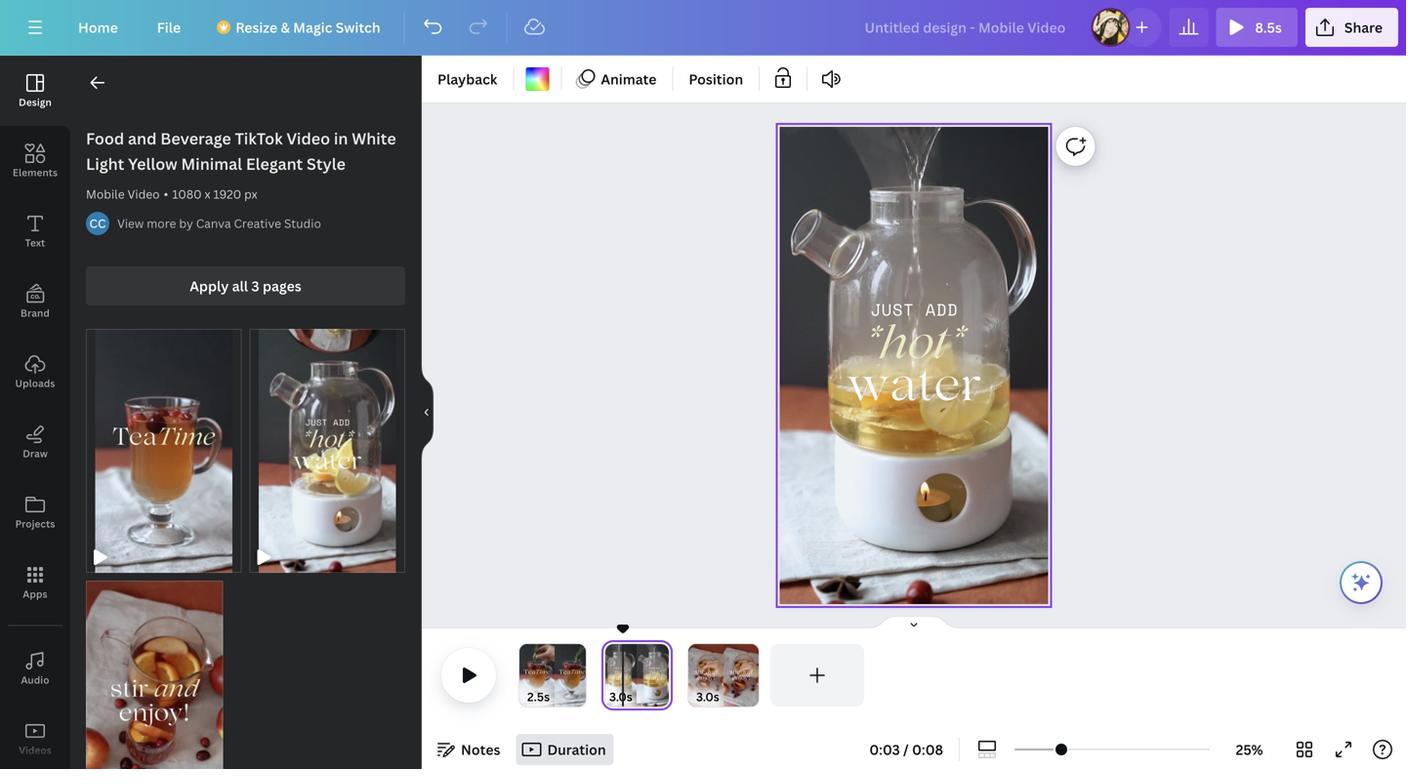 Task type: locate. For each thing, give the bounding box(es) containing it.
1 horizontal spatial tea
[[559, 670, 571, 676]]

and
[[128, 128, 157, 149], [706, 670, 718, 676], [741, 670, 753, 676]]

3 trimming, start edge slider from the left
[[689, 645, 702, 707]]

0 horizontal spatial time
[[535, 670, 550, 676]]

tiktok
[[235, 128, 283, 149]]

style
[[307, 153, 346, 174]]

resize & magic switch
[[236, 18, 381, 37]]

apply
[[190, 277, 229, 295]]

0 horizontal spatial stir
[[695, 670, 705, 676]]

yellow
[[128, 153, 177, 174]]

playback
[[438, 70, 497, 88]]

8.5s button
[[1216, 8, 1298, 47]]

0 horizontal spatial 3.0s button
[[609, 688, 633, 707]]

3.0s right page title text field
[[696, 689, 720, 705]]

25% button
[[1218, 734, 1281, 766]]

trimming, start edge slider right page title text field
[[689, 645, 702, 707]]

draw
[[23, 447, 48, 461]]

position button
[[681, 63, 751, 95]]

elegant
[[246, 153, 303, 174]]

&
[[281, 18, 290, 37]]

draw button
[[0, 407, 70, 478]]

3.0s
[[609, 689, 633, 705], [696, 689, 720, 705]]

1 horizontal spatial 3.0s button
[[696, 688, 720, 707]]

2 horizontal spatial trimming, end edge slider
[[745, 645, 759, 707]]

canva assistant image
[[1350, 571, 1373, 595]]

view more by canva creative studio
[[117, 215, 321, 231]]

video down yellow
[[127, 186, 160, 202]]

resize
[[236, 18, 278, 37]]

video
[[287, 128, 330, 149], [127, 186, 160, 202]]

2 horizontal spatial and
[[741, 670, 753, 676]]

elements
[[13, 166, 58, 179]]

switch
[[336, 18, 381, 37]]

brand button
[[0, 267, 70, 337]]

just
[[871, 298, 915, 322], [871, 298, 915, 322]]

x
[[205, 186, 210, 202]]

view
[[117, 215, 144, 231]]

canva creative studio element
[[86, 212, 109, 235]]

3.0s left page title text field
[[609, 689, 633, 705]]

1 trimming, end edge slider from the left
[[572, 645, 586, 707]]

1 vertical spatial video
[[127, 186, 160, 202]]

0:08
[[912, 741, 944, 759]]

0 horizontal spatial enjoy!
[[697, 676, 715, 682]]

apply all 3 pages
[[190, 277, 302, 295]]

light
[[86, 153, 124, 174]]

3
[[251, 277, 259, 295]]

water
[[847, 367, 981, 412], [847, 367, 981, 412]]

stir and enjoy!
[[695, 670, 718, 682], [730, 670, 753, 682]]

time up duration
[[571, 670, 586, 676]]

3.0s button right page title text field
[[696, 688, 720, 707]]

2 trimming, end edge slider from the left
[[655, 645, 673, 707]]

time
[[535, 670, 550, 676], [571, 670, 586, 676]]

video inside the food and beverage tiktok video in white light yellow minimal elegant style
[[287, 128, 330, 149]]

food and beverage tiktok video in white light yellow minimal elegant style element
[[86, 329, 242, 573], [250, 329, 405, 573], [86, 581, 223, 770]]

time up 2.5s
[[535, 670, 550, 676]]

1 horizontal spatial time
[[571, 670, 586, 676]]

tea time up 2.5s
[[524, 670, 550, 676]]

tea up duration "dropdown button"
[[559, 670, 571, 676]]

stir
[[695, 670, 705, 676], [730, 670, 740, 676]]

audio
[[21, 674, 49, 687]]

enjoy!
[[697, 676, 715, 682], [732, 676, 750, 682]]

0 horizontal spatial video
[[127, 186, 160, 202]]

0 horizontal spatial 3.0s
[[609, 689, 633, 705]]

uploads
[[15, 377, 55, 390]]

hide image
[[421, 366, 434, 460]]

text
[[25, 236, 45, 250]]

tea up 2.5s
[[524, 670, 535, 676]]

0 vertical spatial video
[[287, 128, 330, 149]]

1 horizontal spatial tea time
[[559, 670, 586, 676]]

and inside the food and beverage tiktok video in white light yellow minimal elegant style
[[128, 128, 157, 149]]

1080
[[172, 186, 202, 202]]

trimming, start edge slider left page title text field
[[602, 645, 619, 707]]

trimming, start edge slider for 3.0s
[[689, 645, 702, 707]]

1 horizontal spatial trimming, end edge slider
[[655, 645, 673, 707]]

in
[[334, 128, 348, 149]]

trimming, start edge slider
[[520, 645, 533, 707], [602, 645, 619, 707], [689, 645, 702, 707]]

beverage
[[160, 128, 231, 149]]

notes button
[[430, 734, 508, 766]]

2 3.0s from the left
[[696, 689, 720, 705]]

1 horizontal spatial 3.0s
[[696, 689, 720, 705]]

3.0s button left page title text field
[[609, 688, 633, 707]]

3.0s for 1st the 3.0s button from right
[[696, 689, 720, 705]]

0 horizontal spatial tea time
[[524, 670, 550, 676]]

1 trimming, start edge slider from the left
[[520, 645, 533, 707]]

file button
[[141, 8, 196, 47]]

mobile
[[86, 186, 125, 202]]

1 horizontal spatial trimming, start edge slider
[[602, 645, 619, 707]]

2.5s
[[527, 689, 550, 705]]

duration button
[[516, 734, 614, 766]]

1 horizontal spatial stir and enjoy!
[[730, 670, 753, 682]]

pages
[[263, 277, 302, 295]]

apply all 3 pages button
[[86, 267, 405, 306]]

3 trimming, end edge slider from the left
[[745, 645, 759, 707]]

/
[[903, 741, 909, 759]]

1 tea from the left
[[524, 670, 535, 676]]

0:03
[[870, 741, 900, 759]]

uploads button
[[0, 337, 70, 407]]

animate
[[601, 70, 657, 88]]

canva creative studio image
[[86, 212, 109, 235]]

apps button
[[0, 548, 70, 618]]

Design title text field
[[849, 8, 1084, 47]]

home link
[[63, 8, 134, 47]]

video up "style"
[[287, 128, 330, 149]]

tea time
[[524, 670, 550, 676], [559, 670, 586, 676]]

resize & magic switch button
[[204, 8, 396, 47]]

0 horizontal spatial trimming, start edge slider
[[520, 645, 533, 707]]

px
[[244, 186, 258, 202]]

1 horizontal spatial stir
[[730, 670, 740, 676]]

3.0s button
[[609, 688, 633, 707], [696, 688, 720, 707]]

1 horizontal spatial enjoy!
[[732, 676, 750, 682]]

trimming, start edge slider for 2.5s
[[520, 645, 533, 707]]

trimming, start edge slider up duration "dropdown button"
[[520, 645, 533, 707]]

1 horizontal spatial and
[[706, 670, 718, 676]]

just add *hot* water
[[847, 298, 981, 412], [847, 298, 981, 412]]

position
[[689, 70, 743, 88]]

file
[[157, 18, 181, 37]]

1 horizontal spatial video
[[287, 128, 330, 149]]

0 horizontal spatial and
[[128, 128, 157, 149]]

mobile video
[[86, 186, 160, 202]]

trimming, end edge slider
[[572, 645, 586, 707], [655, 645, 673, 707], [745, 645, 759, 707]]

0 horizontal spatial tea
[[524, 670, 535, 676]]

tea time up duration
[[559, 670, 586, 676]]

1 stir and enjoy! from the left
[[695, 670, 718, 682]]

tea
[[524, 670, 535, 676], [559, 670, 571, 676]]

1 3.0s button from the left
[[609, 688, 633, 707]]

1 3.0s from the left
[[609, 689, 633, 705]]

2 tea from the left
[[559, 670, 571, 676]]

add
[[926, 298, 959, 322], [926, 298, 959, 322]]

notes
[[461, 741, 501, 759]]

0 horizontal spatial trimming, end edge slider
[[572, 645, 586, 707]]

2 stir from the left
[[730, 670, 740, 676]]

2 horizontal spatial trimming, start edge slider
[[689, 645, 702, 707]]

audio button
[[0, 634, 70, 704]]

0 horizontal spatial stir and enjoy!
[[695, 670, 718, 682]]

*hot*
[[864, 326, 965, 370], [864, 326, 965, 370]]

2 time from the left
[[571, 670, 586, 676]]



Task type: vqa. For each thing, say whether or not it's contained in the screenshot.
premium animations
no



Task type: describe. For each thing, give the bounding box(es) containing it.
canva
[[196, 215, 231, 231]]

elements button
[[0, 126, 70, 196]]

hide pages image
[[867, 615, 961, 631]]

1920
[[213, 186, 241, 202]]

Page title text field
[[641, 688, 649, 707]]

minimal
[[181, 153, 242, 174]]

2 enjoy! from the left
[[732, 676, 750, 682]]

videos button
[[0, 704, 70, 770]]

white
[[352, 128, 396, 149]]

view more by canva creative studio button
[[117, 214, 321, 233]]

1 tea time from the left
[[524, 670, 550, 676]]

1 stir from the left
[[695, 670, 705, 676]]

apps
[[23, 588, 47, 601]]

1 enjoy! from the left
[[697, 676, 715, 682]]

1080 x 1920 px
[[172, 186, 258, 202]]

magic
[[293, 18, 332, 37]]

text button
[[0, 196, 70, 267]]

videos
[[19, 744, 52, 757]]

brand
[[21, 307, 50, 320]]

playback button
[[430, 63, 505, 95]]

design
[[19, 96, 52, 109]]

duration
[[547, 741, 606, 759]]

1 time from the left
[[535, 670, 550, 676]]

8.5s
[[1255, 18, 1282, 37]]

3.0s for first the 3.0s button from the left
[[609, 689, 633, 705]]

food
[[86, 128, 124, 149]]

share button
[[1306, 8, 1399, 47]]

2 3.0s button from the left
[[696, 688, 720, 707]]

side panel tab list
[[0, 56, 70, 770]]

share
[[1345, 18, 1383, 37]]

0:03 / 0:08
[[870, 741, 944, 759]]

studio
[[284, 215, 321, 231]]

food and beverage tiktok video in white light yellow minimal elegant style
[[86, 128, 396, 174]]

home
[[78, 18, 118, 37]]

projects
[[15, 518, 55, 531]]

animate button
[[570, 63, 665, 95]]

#ffffff image
[[526, 67, 549, 91]]

2 trimming, start edge slider from the left
[[602, 645, 619, 707]]

2 stir and enjoy! from the left
[[730, 670, 753, 682]]

trimming, end edge slider for 2.5s
[[572, 645, 586, 707]]

2 tea time from the left
[[559, 670, 586, 676]]

trimming, end edge slider for 3.0s
[[745, 645, 759, 707]]

25%
[[1236, 741, 1263, 759]]

more
[[147, 215, 176, 231]]

main menu bar
[[0, 0, 1406, 56]]

creative
[[234, 215, 281, 231]]

2.5s button
[[527, 688, 550, 707]]

projects button
[[0, 478, 70, 548]]

by
[[179, 215, 193, 231]]

design button
[[0, 56, 70, 126]]

all
[[232, 277, 248, 295]]



